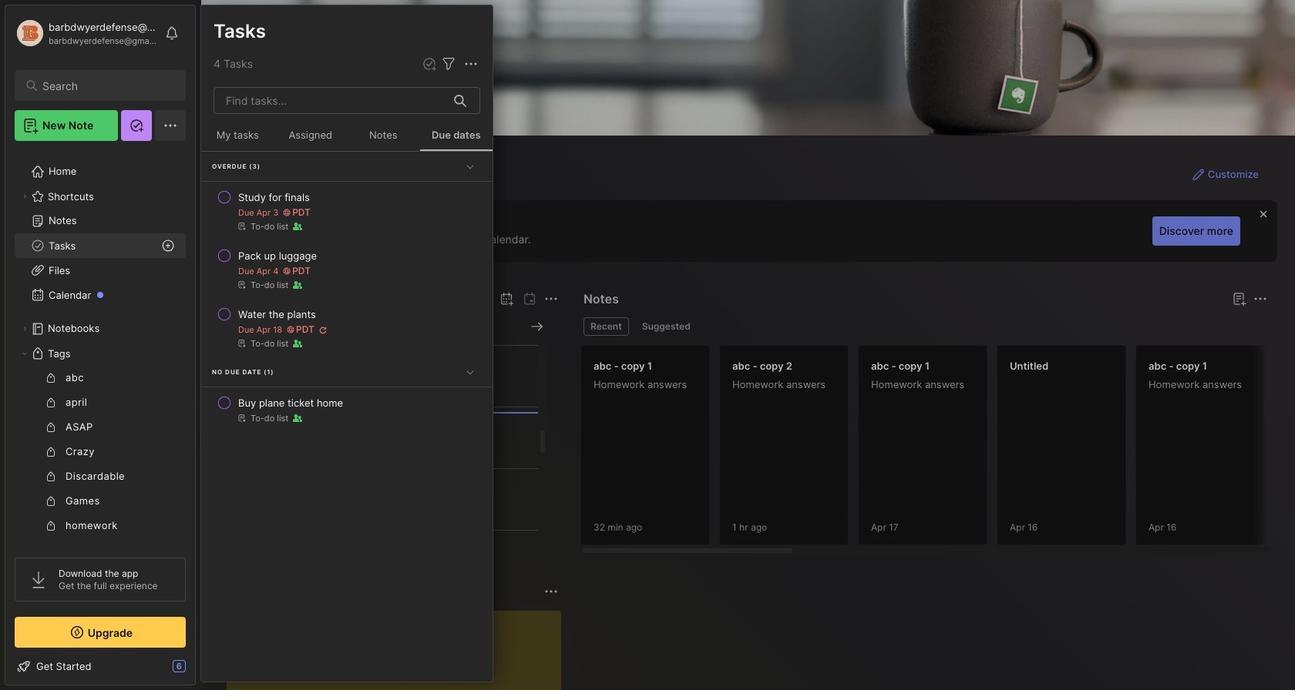 Task type: locate. For each thing, give the bounding box(es) containing it.
4 row from the top
[[207, 389, 486, 431]]

2 tab from the left
[[635, 318, 697, 336]]

1 tab from the left
[[584, 318, 629, 336]]

group inside main 'element'
[[15, 366, 186, 691]]

1 horizontal spatial row group
[[580, 345, 1295, 555]]

expand notebooks image
[[20, 325, 29, 334]]

Find tasks… text field
[[217, 88, 445, 113]]

tab
[[584, 318, 629, 336], [635, 318, 697, 336]]

1 horizontal spatial tab
[[635, 318, 697, 336]]

group
[[15, 366, 186, 691]]

new evernote calendar event image
[[497, 290, 516, 308]]

tree
[[5, 150, 195, 691]]

None search field
[[42, 76, 172, 95]]

pack up luggage 2 cell
[[238, 248, 317, 264]]

new task image
[[422, 56, 437, 72]]

row group
[[201, 152, 493, 432], [580, 345, 1295, 555]]

buy plane ticket home 5 cell
[[238, 395, 343, 411]]

row
[[207, 183, 486, 239], [207, 242, 486, 298], [207, 301, 486, 356], [207, 389, 486, 431]]

tab list
[[584, 318, 1265, 336]]

Help and Learning task checklist field
[[5, 654, 195, 679]]

click to collapse image
[[195, 662, 206, 681]]

collapse overdue image
[[463, 159, 478, 174]]

Filter tasks field
[[439, 55, 458, 73]]

0 horizontal spatial tab
[[584, 318, 629, 336]]

main element
[[0, 0, 200, 691]]



Task type: describe. For each thing, give the bounding box(es) containing it.
water the plants 3 cell
[[238, 307, 316, 322]]

study for finals 1 cell
[[238, 190, 310, 205]]

Start writing… text field
[[239, 611, 560, 691]]

filter tasks image
[[439, 55, 458, 73]]

collapse noduedate image
[[463, 364, 478, 380]]

1 row from the top
[[207, 183, 486, 239]]

tree inside main 'element'
[[5, 150, 195, 691]]

0 horizontal spatial row group
[[201, 152, 493, 432]]

3 row from the top
[[207, 301, 486, 356]]

2 row from the top
[[207, 242, 486, 298]]

Search text field
[[42, 79, 172, 93]]

more actions and view options image
[[462, 55, 480, 73]]

expand tags image
[[20, 349, 29, 358]]

none search field inside main 'element'
[[42, 76, 172, 95]]

More actions and view options field
[[458, 55, 480, 73]]

Account field
[[15, 18, 157, 49]]



Task type: vqa. For each thing, say whether or not it's contained in the screenshot.
first tab
yes



